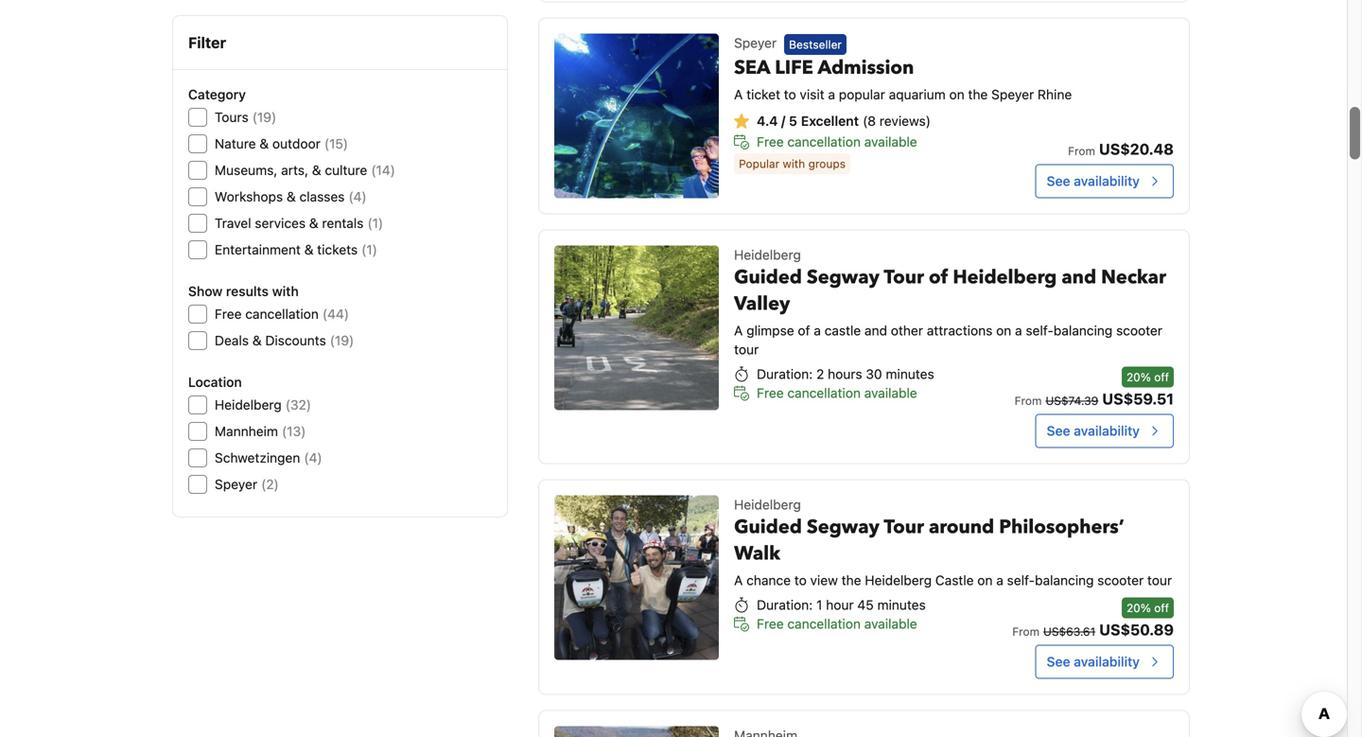 Task type: describe. For each thing, give the bounding box(es) containing it.
cancellation for sea life admission
[[788, 134, 861, 149]]

from for heidelberg
[[1015, 394, 1042, 408]]

self- inside heidelberg guided segway tour of heidelberg and neckar valley a glimpse of a castle and other attractions on a self-balancing scooter tour
[[1026, 323, 1054, 338]]

45
[[858, 597, 874, 613]]

duration: for valley
[[757, 366, 813, 382]]

duration: for chance
[[757, 597, 813, 613]]

arts,
[[281, 162, 309, 178]]

availability for sea life admission
[[1074, 173, 1140, 189]]

& for outdoor
[[260, 136, 269, 151]]

heidelberg for heidelberg guided segway tour of heidelberg and neckar valley a glimpse of a castle and other attractions on a self-balancing scooter tour
[[734, 247, 801, 263]]

1 vertical spatial (1)
[[362, 242, 377, 257]]

free cancellation available for popular
[[757, 134, 918, 149]]

off for guided segway tour of heidelberg and neckar valley
[[1155, 371, 1170, 384]]

to inside heidelberg guided segway tour around philosophers' walk a chance to view the heidelberg castle on a self-balancing scooter tour
[[795, 573, 807, 588]]

free for guided segway tour of heidelberg and neckar valley
[[757, 385, 784, 401]]

heidelberg guided segway tour of heidelberg and neckar valley a glimpse of a castle and other attractions on a self-balancing scooter tour
[[734, 247, 1167, 357]]

workshops & classes (4)
[[215, 189, 367, 204]]

services
[[255, 215, 306, 231]]

a inside heidelberg guided segway tour of heidelberg and neckar valley a glimpse of a castle and other attractions on a self-balancing scooter tour
[[734, 323, 743, 338]]

tours (19)
[[215, 109, 277, 125]]

to inside sea life admission a ticket to visit a popular aquarium on the speyer rhine
[[784, 87, 797, 102]]

duration: 1 hour 45 minutes
[[757, 597, 926, 613]]

tour for of
[[884, 265, 925, 291]]

deals & discounts (19)
[[215, 333, 354, 348]]

museums,
[[215, 162, 278, 178]]

1 vertical spatial (19)
[[330, 333, 354, 348]]

view
[[811, 573, 838, 588]]

heidelberg (32)
[[215, 397, 311, 413]]

around
[[929, 514, 995, 540]]

aquarium
[[889, 87, 946, 102]]

neckar
[[1102, 265, 1167, 291]]

from us$20.48
[[1069, 140, 1174, 158]]

workshops
[[215, 189, 283, 204]]

balancing inside heidelberg guided segway tour of heidelberg and neckar valley a glimpse of a castle and other attractions on a self-balancing scooter tour
[[1054, 323, 1113, 338]]

us$50.89
[[1100, 621, 1174, 639]]

life
[[775, 55, 814, 81]]

1 vertical spatial with
[[272, 283, 299, 299]]

20% off for guided segway tour around philosophers' walk
[[1127, 602, 1170, 615]]

5
[[789, 113, 798, 129]]

heidelberg for heidelberg guided segway tour around philosophers' walk a chance to view the heidelberg castle on a self-balancing scooter tour
[[734, 497, 801, 513]]

location
[[188, 374, 242, 390]]

visit
[[800, 87, 825, 102]]

see availability for guided segway tour around philosophers' walk
[[1047, 654, 1140, 670]]

30
[[866, 366, 883, 382]]

& for tickets
[[304, 242, 314, 257]]

us$59.51
[[1103, 390, 1174, 408]]

travel services & rentals (1)
[[215, 215, 383, 231]]

free cancellation (44)
[[215, 306, 349, 322]]

attractions
[[927, 323, 993, 338]]

from for philosophers'
[[1013, 625, 1040, 638]]

availability for guided segway tour around philosophers' walk
[[1074, 654, 1140, 670]]

culture
[[325, 162, 367, 178]]

speyer for speyer
[[734, 35, 777, 51]]

guided for guided segway tour of heidelberg and neckar valley
[[734, 265, 802, 291]]

museums, arts, & culture (14)
[[215, 162, 395, 178]]

4.4 / 5 excellent (8 reviews)
[[757, 113, 931, 129]]

hour
[[826, 597, 854, 613]]

0 horizontal spatial of
[[798, 323, 811, 338]]

sea life admission image
[[555, 34, 719, 198]]

ticket
[[747, 87, 781, 102]]

glimpse
[[747, 323, 795, 338]]

a inside heidelberg guided segway tour around philosophers' walk a chance to view the heidelberg castle on a self-balancing scooter tour
[[734, 573, 743, 588]]

the for segway
[[842, 573, 862, 588]]

heidelberg guided segway tour around philosophers' walk a chance to view the heidelberg castle on a self-balancing scooter tour
[[734, 497, 1173, 588]]

popular
[[839, 87, 886, 102]]

guided segway tour around philosophers' walk image
[[555, 496, 719, 660]]

see availability for sea life admission
[[1047, 173, 1140, 189]]

mannheim (13)
[[215, 423, 306, 439]]

mannheim segway tour by the neckar river image
[[555, 726, 719, 737]]

guided for guided segway tour around philosophers' walk
[[734, 514, 802, 540]]

us$74.39
[[1046, 394, 1099, 408]]

1
[[817, 597, 823, 613]]

sea life admission a ticket to visit a popular aquarium on the speyer rhine
[[734, 55, 1072, 102]]

off for guided segway tour around philosophers' walk
[[1155, 602, 1170, 615]]

other
[[891, 323, 924, 338]]

20% for guided segway tour around philosophers' walk
[[1127, 602, 1152, 615]]

scooter inside heidelberg guided segway tour around philosophers' walk a chance to view the heidelberg castle on a self-balancing scooter tour
[[1098, 573, 1144, 588]]

results
[[226, 283, 269, 299]]

self- inside heidelberg guided segway tour around philosophers' walk a chance to view the heidelberg castle on a self-balancing scooter tour
[[1007, 573, 1035, 588]]

1 horizontal spatial of
[[929, 265, 949, 291]]

excellent
[[801, 113, 859, 129]]

heidelberg for heidelberg (32)
[[215, 397, 282, 413]]

us$63.61
[[1044, 625, 1096, 638]]

a inside heidelberg guided segway tour around philosophers' walk a chance to view the heidelberg castle on a self-balancing scooter tour
[[997, 573, 1004, 588]]

segway for valley
[[807, 265, 880, 291]]

castle
[[825, 323, 861, 338]]

(8
[[863, 113, 876, 129]]

schwetzingen
[[215, 450, 300, 466]]

on inside sea life admission a ticket to visit a popular aquarium on the speyer rhine
[[950, 87, 965, 102]]

from us$63.61 us$50.89
[[1013, 621, 1174, 639]]

admission
[[818, 55, 914, 81]]

(14)
[[371, 162, 395, 178]]

groups
[[809, 157, 846, 170]]

segway for chance
[[807, 514, 880, 540]]

0 vertical spatial (1)
[[368, 215, 383, 231]]

rentals
[[322, 215, 364, 231]]

classes
[[300, 189, 345, 204]]

available for valley
[[865, 385, 918, 401]]

travel
[[215, 215, 251, 231]]

entertainment & tickets (1)
[[215, 242, 377, 257]]

speyer for speyer (2)
[[215, 476, 257, 492]]

2
[[817, 366, 825, 382]]

tour for around
[[884, 514, 925, 540]]

& for discounts
[[252, 333, 262, 348]]

sea
[[734, 55, 771, 81]]

tour inside heidelberg guided segway tour of heidelberg and neckar valley a glimpse of a castle and other attractions on a self-balancing scooter tour
[[734, 342, 759, 357]]

reviews)
[[880, 113, 931, 129]]

0 horizontal spatial (19)
[[252, 109, 277, 125]]

/
[[782, 113, 786, 129]]

show results with
[[188, 283, 299, 299]]

outdoor
[[273, 136, 321, 151]]



Task type: vqa. For each thing, say whether or not it's contained in the screenshot.
first superior from the bottom of the page
no



Task type: locate. For each thing, give the bounding box(es) containing it.
a left glimpse
[[734, 323, 743, 338]]

1 vertical spatial and
[[865, 323, 888, 338]]

2 vertical spatial availability
[[1074, 654, 1140, 670]]

heidelberg up valley
[[734, 247, 801, 263]]

the right aquarium
[[969, 87, 988, 102]]

scooter up us$50.89
[[1098, 573, 1144, 588]]

0 horizontal spatial the
[[842, 573, 862, 588]]

a left chance at the right bottom of the page
[[734, 573, 743, 588]]

with up "free cancellation (44)"
[[272, 283, 299, 299]]

3 free cancellation available from the top
[[757, 616, 918, 632]]

2 a from the top
[[734, 323, 743, 338]]

2 horizontal spatial speyer
[[992, 87, 1035, 102]]

2 available from the top
[[865, 385, 918, 401]]

cancellation for guided segway tour around philosophers' walk
[[788, 616, 861, 632]]

(1) right tickets
[[362, 242, 377, 257]]

(32)
[[286, 397, 311, 413]]

(4) down (13)
[[304, 450, 322, 466]]

tour down glimpse
[[734, 342, 759, 357]]

entertainment
[[215, 242, 301, 257]]

availability
[[1074, 173, 1140, 189], [1074, 423, 1140, 439], [1074, 654, 1140, 670]]

tour
[[734, 342, 759, 357], [1148, 573, 1173, 588]]

& down arts,
[[287, 189, 296, 204]]

cancellation for guided segway tour of heidelberg and neckar valley
[[788, 385, 861, 401]]

guided segway tour of heidelberg and neckar valley image
[[555, 246, 719, 410]]

rhine
[[1038, 87, 1072, 102]]

from inside from us$63.61 us$50.89
[[1013, 625, 1040, 638]]

1 vertical spatial guided
[[734, 514, 802, 540]]

4.4
[[757, 113, 778, 129]]

duration: 2 hours 30 minutes
[[757, 366, 935, 382]]

free cancellation available down '4.4 / 5 excellent (8 reviews)'
[[757, 134, 918, 149]]

free down 4.4
[[757, 134, 784, 149]]

from left us$63.61
[[1013, 625, 1040, 638]]

a
[[828, 87, 836, 102], [814, 323, 821, 338], [1015, 323, 1023, 338], [997, 573, 1004, 588]]

balancing inside heidelberg guided segway tour around philosophers' walk a chance to view the heidelberg castle on a self-balancing scooter tour
[[1035, 573, 1094, 588]]

see availability
[[1047, 173, 1140, 189], [1047, 423, 1140, 439], [1047, 654, 1140, 670]]

1 vertical spatial available
[[865, 385, 918, 401]]

3 see availability from the top
[[1047, 654, 1140, 670]]

schwetzingen (4)
[[215, 450, 322, 466]]

0 horizontal spatial (4)
[[304, 450, 322, 466]]

0 vertical spatial see availability
[[1047, 173, 1140, 189]]

available
[[865, 134, 918, 149], [865, 385, 918, 401], [865, 616, 918, 632]]

1 tour from the top
[[884, 265, 925, 291]]

1 vertical spatial availability
[[1074, 423, 1140, 439]]

2 vertical spatial free cancellation available
[[757, 616, 918, 632]]

see availability down from us$74.39 us$59.51
[[1047, 423, 1140, 439]]

2 tour from the top
[[884, 514, 925, 540]]

see availability down from us$63.61 us$50.89
[[1047, 654, 1140, 670]]

speyer left (2)
[[215, 476, 257, 492]]

1 horizontal spatial on
[[978, 573, 993, 588]]

(19) up nature & outdoor (15)
[[252, 109, 277, 125]]

see down us$74.39
[[1047, 423, 1071, 439]]

tours
[[215, 109, 249, 125]]

20% for guided segway tour of heidelberg and neckar valley
[[1127, 371, 1152, 384]]

guided inside heidelberg guided segway tour around philosophers' walk a chance to view the heidelberg castle on a self-balancing scooter tour
[[734, 514, 802, 540]]

on
[[950, 87, 965, 102], [997, 323, 1012, 338], [978, 573, 993, 588]]

1 horizontal spatial (19)
[[330, 333, 354, 348]]

0 vertical spatial a
[[734, 87, 743, 102]]

3 a from the top
[[734, 573, 743, 588]]

filter
[[188, 34, 226, 52]]

0 vertical spatial with
[[783, 157, 806, 170]]

1 vertical spatial speyer
[[992, 87, 1035, 102]]

& for classes
[[287, 189, 296, 204]]

(13)
[[282, 423, 306, 439]]

popular
[[739, 157, 780, 170]]

from inside from us$20.48
[[1069, 144, 1096, 158]]

0 vertical spatial on
[[950, 87, 965, 102]]

0 vertical spatial tour
[[884, 265, 925, 291]]

cancellation down excellent
[[788, 134, 861, 149]]

from inside from us$74.39 us$59.51
[[1015, 394, 1042, 408]]

free cancellation available
[[757, 134, 918, 149], [757, 385, 918, 401], [757, 616, 918, 632]]

1 guided from the top
[[734, 265, 802, 291]]

1 a from the top
[[734, 87, 743, 102]]

segway up castle
[[807, 265, 880, 291]]

speyer inside sea life admission a ticket to visit a popular aquarium on the speyer rhine
[[992, 87, 1035, 102]]

discounts
[[265, 333, 326, 348]]

minutes for around
[[878, 597, 926, 613]]

tour inside heidelberg guided segway tour around philosophers' walk a chance to view the heidelberg castle on a self-balancing scooter tour
[[884, 514, 925, 540]]

& right arts,
[[312, 162, 321, 178]]

free up deals
[[215, 306, 242, 322]]

2 vertical spatial on
[[978, 573, 993, 588]]

walk
[[734, 541, 781, 567]]

duration:
[[757, 366, 813, 382], [757, 597, 813, 613]]

0 vertical spatial see
[[1047, 173, 1071, 189]]

cancellation up deals & discounts (19) at the left top of the page
[[245, 306, 319, 322]]

0 horizontal spatial and
[[865, 323, 888, 338]]

available for chance
[[865, 616, 918, 632]]

see down us$63.61
[[1047, 654, 1071, 670]]

with
[[783, 157, 806, 170], [272, 283, 299, 299]]

to left "view" on the right of the page
[[795, 573, 807, 588]]

1 see from the top
[[1047, 173, 1071, 189]]

1 segway from the top
[[807, 265, 880, 291]]

free for guided segway tour around philosophers' walk
[[757, 616, 784, 632]]

guided up walk
[[734, 514, 802, 540]]

2 vertical spatial available
[[865, 616, 918, 632]]

available down 30
[[865, 385, 918, 401]]

0 horizontal spatial tour
[[734, 342, 759, 357]]

chance
[[747, 573, 791, 588]]

2 availability from the top
[[1074, 423, 1140, 439]]

on inside heidelberg guided segway tour around philosophers' walk a chance to view the heidelberg castle on a self-balancing scooter tour
[[978, 573, 993, 588]]

2 vertical spatial from
[[1013, 625, 1040, 638]]

show
[[188, 283, 223, 299]]

0 vertical spatial availability
[[1074, 173, 1140, 189]]

1 vertical spatial 20% off
[[1127, 602, 1170, 615]]

0 vertical spatial balancing
[[1054, 323, 1113, 338]]

a left castle
[[814, 323, 821, 338]]

see down from us$20.48 on the top of page
[[1047, 173, 1071, 189]]

philosophers'
[[1000, 514, 1125, 540]]

1 20% from the top
[[1127, 371, 1152, 384]]

(1)
[[368, 215, 383, 231], [362, 242, 377, 257]]

1 horizontal spatial and
[[1062, 265, 1097, 291]]

0 vertical spatial duration:
[[757, 366, 813, 382]]

1 horizontal spatial speyer
[[734, 35, 777, 51]]

0 vertical spatial available
[[865, 134, 918, 149]]

heidelberg up walk
[[734, 497, 801, 513]]

availability down from us$63.61 us$50.89
[[1074, 654, 1140, 670]]

self- up us$74.39
[[1026, 323, 1054, 338]]

off up us$50.89
[[1155, 602, 1170, 615]]

2 off from the top
[[1155, 602, 1170, 615]]

speyer left rhine
[[992, 87, 1035, 102]]

segway
[[807, 265, 880, 291], [807, 514, 880, 540]]

1 vertical spatial duration:
[[757, 597, 813, 613]]

1 horizontal spatial with
[[783, 157, 806, 170]]

guided up valley
[[734, 265, 802, 291]]

2 segway from the top
[[807, 514, 880, 540]]

& down classes
[[309, 215, 319, 231]]

2 20% from the top
[[1127, 602, 1152, 615]]

0 vertical spatial to
[[784, 87, 797, 102]]

tour inside heidelberg guided segway tour of heidelberg and neckar valley a glimpse of a castle and other attractions on a self-balancing scooter tour
[[884, 265, 925, 291]]

a inside sea life admission a ticket to visit a popular aquarium on the speyer rhine
[[734, 87, 743, 102]]

0 horizontal spatial speyer
[[215, 476, 257, 492]]

see availability for guided segway tour of heidelberg and neckar valley
[[1047, 423, 1140, 439]]

1 vertical spatial from
[[1015, 394, 1042, 408]]

0 vertical spatial off
[[1155, 371, 1170, 384]]

1 20% off from the top
[[1127, 371, 1170, 384]]

1 vertical spatial self-
[[1007, 573, 1035, 588]]

3 see from the top
[[1047, 654, 1071, 670]]

the for admission
[[969, 87, 988, 102]]

(2)
[[261, 476, 279, 492]]

(15)
[[324, 136, 348, 151]]

1 vertical spatial see availability
[[1047, 423, 1140, 439]]

2 vertical spatial speyer
[[215, 476, 257, 492]]

2 duration: from the top
[[757, 597, 813, 613]]

0 vertical spatial from
[[1069, 144, 1096, 158]]

balancing up from us$74.39 us$59.51
[[1054, 323, 1113, 338]]

0 vertical spatial (19)
[[252, 109, 277, 125]]

mannheim
[[215, 423, 278, 439]]

0 vertical spatial free cancellation available
[[757, 134, 918, 149]]

0 vertical spatial tour
[[734, 342, 759, 357]]

the up duration: 1 hour 45 minutes
[[842, 573, 862, 588]]

see availability down from us$20.48 on the top of page
[[1047, 173, 1140, 189]]

1 vertical spatial segway
[[807, 514, 880, 540]]

minutes right 30
[[886, 366, 935, 382]]

1 horizontal spatial (4)
[[349, 189, 367, 204]]

1 vertical spatial see
[[1047, 423, 1071, 439]]

minutes for of
[[886, 366, 935, 382]]

0 horizontal spatial with
[[272, 283, 299, 299]]

with left groups
[[783, 157, 806, 170]]

& right nature
[[260, 136, 269, 151]]

of up attractions
[[929, 265, 949, 291]]

cancellation down 1
[[788, 616, 861, 632]]

1 vertical spatial free cancellation available
[[757, 385, 918, 401]]

hours
[[828, 366, 863, 382]]

0 vertical spatial self-
[[1026, 323, 1054, 338]]

us$20.48
[[1100, 140, 1174, 158]]

20% off
[[1127, 371, 1170, 384], [1127, 602, 1170, 615]]

1 vertical spatial tour
[[884, 514, 925, 540]]

segway inside heidelberg guided segway tour of heidelberg and neckar valley a glimpse of a castle and other attractions on a self-balancing scooter tour
[[807, 265, 880, 291]]

& down travel services & rentals (1)
[[304, 242, 314, 257]]

a right attractions
[[1015, 323, 1023, 338]]

0 vertical spatial 20%
[[1127, 371, 1152, 384]]

segway inside heidelberg guided segway tour around philosophers' walk a chance to view the heidelberg castle on a self-balancing scooter tour
[[807, 514, 880, 540]]

free down glimpse
[[757, 385, 784, 401]]

1 vertical spatial 20%
[[1127, 602, 1152, 615]]

20% up us$50.89
[[1127, 602, 1152, 615]]

and
[[1062, 265, 1097, 291], [865, 323, 888, 338]]

heidelberg up attractions
[[953, 265, 1057, 291]]

3 availability from the top
[[1074, 654, 1140, 670]]

free cancellation available for valley
[[757, 385, 918, 401]]

(19) down the (44)
[[330, 333, 354, 348]]

2 see from the top
[[1047, 423, 1071, 439]]

availability for guided segway tour of heidelberg and neckar valley
[[1074, 423, 1140, 439]]

the inside sea life admission a ticket to visit a popular aquarium on the speyer rhine
[[969, 87, 988, 102]]

1 horizontal spatial the
[[969, 87, 988, 102]]

scooter inside heidelberg guided segway tour of heidelberg and neckar valley a glimpse of a castle and other attractions on a self-balancing scooter tour
[[1117, 323, 1163, 338]]

2 horizontal spatial on
[[997, 323, 1012, 338]]

0 vertical spatial (4)
[[349, 189, 367, 204]]

to left the visit
[[784, 87, 797, 102]]

minutes right 45 on the right
[[878, 597, 926, 613]]

free cancellation available down hours
[[757, 385, 918, 401]]

nature
[[215, 136, 256, 151]]

(1) right rentals
[[368, 215, 383, 231]]

off up us$59.51
[[1155, 371, 1170, 384]]

of
[[929, 265, 949, 291], [798, 323, 811, 338]]

tour inside heidelberg guided segway tour around philosophers' walk a chance to view the heidelberg castle on a self-balancing scooter tour
[[1148, 573, 1173, 588]]

20% up us$59.51
[[1127, 371, 1152, 384]]

free
[[757, 134, 784, 149], [215, 306, 242, 322], [757, 385, 784, 401], [757, 616, 784, 632]]

20% off up us$59.51
[[1127, 371, 1170, 384]]

on right attractions
[[997, 323, 1012, 338]]

free cancellation available for chance
[[757, 616, 918, 632]]

on inside heidelberg guided segway tour of heidelberg and neckar valley a glimpse of a castle and other attractions on a self-balancing scooter tour
[[997, 323, 1012, 338]]

1 vertical spatial balancing
[[1035, 573, 1094, 588]]

1 vertical spatial on
[[997, 323, 1012, 338]]

0 vertical spatial the
[[969, 87, 988, 102]]

1 vertical spatial tour
[[1148, 573, 1173, 588]]

self- right the castle
[[1007, 573, 1035, 588]]

a left ticket
[[734, 87, 743, 102]]

bestseller
[[789, 38, 842, 51]]

duration: left 2
[[757, 366, 813, 382]]

from left us$20.48
[[1069, 144, 1096, 158]]

2 20% off from the top
[[1127, 602, 1170, 615]]

tour left around
[[884, 514, 925, 540]]

and left neckar
[[1062, 265, 1097, 291]]

0 vertical spatial scooter
[[1117, 323, 1163, 338]]

1 available from the top
[[865, 134, 918, 149]]

1 horizontal spatial tour
[[1148, 573, 1173, 588]]

availability down from us$20.48 on the top of page
[[1074, 173, 1140, 189]]

0 vertical spatial guided
[[734, 265, 802, 291]]

guided inside heidelberg guided segway tour of heidelberg and neckar valley a glimpse of a castle and other attractions on a self-balancing scooter tour
[[734, 265, 802, 291]]

see for sea life admission
[[1047, 173, 1071, 189]]

a
[[734, 87, 743, 102], [734, 323, 743, 338], [734, 573, 743, 588]]

tickets
[[317, 242, 358, 257]]

nature & outdoor (15)
[[215, 136, 348, 151]]

speyer (2)
[[215, 476, 279, 492]]

deals
[[215, 333, 249, 348]]

availability down from us$74.39 us$59.51
[[1074, 423, 1140, 439]]

available down 45 on the right
[[865, 616, 918, 632]]

the
[[969, 87, 988, 102], [842, 573, 862, 588]]

2 see availability from the top
[[1047, 423, 1140, 439]]

cancellation
[[788, 134, 861, 149], [245, 306, 319, 322], [788, 385, 861, 401], [788, 616, 861, 632]]

1 free cancellation available from the top
[[757, 134, 918, 149]]

segway up "view" on the right of the page
[[807, 514, 880, 540]]

and left other
[[865, 323, 888, 338]]

available for popular
[[865, 134, 918, 149]]

20% off up us$50.89
[[1127, 602, 1170, 615]]

on right aquarium
[[950, 87, 965, 102]]

free for sea life admission
[[757, 134, 784, 149]]

1 vertical spatial to
[[795, 573, 807, 588]]

1 see availability from the top
[[1047, 173, 1140, 189]]

0 horizontal spatial on
[[950, 87, 965, 102]]

a right the castle
[[997, 573, 1004, 588]]

cancellation down 2
[[788, 385, 861, 401]]

popular with groups
[[739, 157, 846, 170]]

1 vertical spatial off
[[1155, 602, 1170, 615]]

off
[[1155, 371, 1170, 384], [1155, 602, 1170, 615]]

2 guided from the top
[[734, 514, 802, 540]]

tour
[[884, 265, 925, 291], [884, 514, 925, 540]]

valley
[[734, 291, 791, 317]]

see for guided segway tour around philosophers' walk
[[1047, 654, 1071, 670]]

2 free cancellation available from the top
[[757, 385, 918, 401]]

0 vertical spatial of
[[929, 265, 949, 291]]

1 vertical spatial (4)
[[304, 450, 322, 466]]

speyer
[[734, 35, 777, 51], [992, 87, 1035, 102], [215, 476, 257, 492]]

from left us$74.39
[[1015, 394, 1042, 408]]

1 vertical spatial the
[[842, 573, 862, 588]]

see
[[1047, 173, 1071, 189], [1047, 423, 1071, 439], [1047, 654, 1071, 670]]

& right deals
[[252, 333, 262, 348]]

free cancellation available down the hour
[[757, 616, 918, 632]]

on right the castle
[[978, 573, 993, 588]]

a inside sea life admission a ticket to visit a popular aquarium on the speyer rhine
[[828, 87, 836, 102]]

see for guided segway tour of heidelberg and neckar valley
[[1047, 423, 1071, 439]]

0 vertical spatial and
[[1062, 265, 1097, 291]]

category
[[188, 87, 246, 102]]

the inside heidelberg guided segway tour around philosophers' walk a chance to view the heidelberg castle on a self-balancing scooter tour
[[842, 573, 862, 588]]

heidelberg up 45 on the right
[[865, 573, 932, 588]]

of right glimpse
[[798, 323, 811, 338]]

0 vertical spatial segway
[[807, 265, 880, 291]]

speyer up sea
[[734, 35, 777, 51]]

20% off for guided segway tour of heidelberg and neckar valley
[[1127, 371, 1170, 384]]

0 vertical spatial speyer
[[734, 35, 777, 51]]

1 duration: from the top
[[757, 366, 813, 382]]

tour up other
[[884, 265, 925, 291]]

available down reviews)
[[865, 134, 918, 149]]

0 vertical spatial 20% off
[[1127, 371, 1170, 384]]

3 available from the top
[[865, 616, 918, 632]]

0 vertical spatial minutes
[[886, 366, 935, 382]]

1 vertical spatial scooter
[[1098, 573, 1144, 588]]

duration: down chance at the right bottom of the page
[[757, 597, 813, 613]]

2 vertical spatial a
[[734, 573, 743, 588]]

tour up us$50.89
[[1148, 573, 1173, 588]]

to
[[784, 87, 797, 102], [795, 573, 807, 588]]

scooter
[[1117, 323, 1163, 338], [1098, 573, 1144, 588]]

1 vertical spatial a
[[734, 323, 743, 338]]

a right the visit
[[828, 87, 836, 102]]

from us$74.39 us$59.51
[[1015, 390, 1174, 408]]

castle
[[936, 573, 974, 588]]

scooter down neckar
[[1117, 323, 1163, 338]]

heidelberg up mannheim
[[215, 397, 282, 413]]

(44)
[[323, 306, 349, 322]]

2 vertical spatial see availability
[[1047, 654, 1140, 670]]

2 vertical spatial see
[[1047, 654, 1071, 670]]

minutes
[[886, 366, 935, 382], [878, 597, 926, 613]]

1 availability from the top
[[1074, 173, 1140, 189]]

1 vertical spatial minutes
[[878, 597, 926, 613]]

balancing up us$63.61
[[1035, 573, 1094, 588]]

1 off from the top
[[1155, 371, 1170, 384]]

free down chance at the right bottom of the page
[[757, 616, 784, 632]]

(4) down culture
[[349, 189, 367, 204]]

1 vertical spatial of
[[798, 323, 811, 338]]



